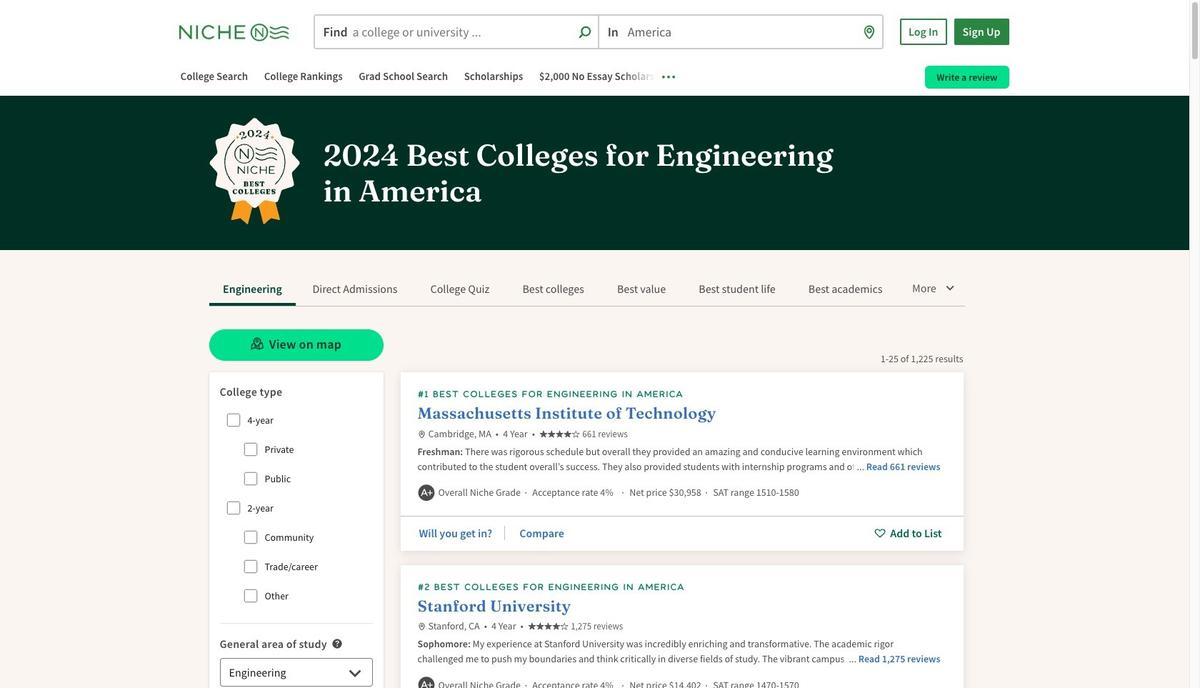 Task type: locate. For each thing, give the bounding box(es) containing it.
none field inside search filter controls element
[[220, 659, 372, 686]]

stanford university element
[[401, 565, 964, 688]]

private. nested checkbox 1 of 2. controlled by 4-year above element
[[236, 435, 265, 464]]

banner links element
[[166, 66, 681, 89]]

trade/career. nested checkbox 2 of 3. controlled by 2-year above image
[[243, 559, 258, 574]]

meatball image
[[662, 70, 675, 83]]

massachusetts institute of technology element
[[401, 372, 964, 551]]

trade/career. nested checkbox 2 of 3. controlled by 2-year above element
[[236, 552, 265, 581]]

a college or university ... text field
[[315, 16, 598, 48]]

2-year. also controls the next 3 checkboxes image
[[226, 501, 240, 515]]

None field
[[220, 659, 372, 686]]

group inside search filter controls element
[[219, 406, 373, 610]]

group
[[219, 406, 373, 610]]



Task type: vqa. For each thing, say whether or not it's contained in the screenshot.
engineering, current element
yes



Task type: describe. For each thing, give the bounding box(es) containing it.
public. nested checkbox 2 of 2. controlled by 4-year above element
[[236, 464, 265, 493]]

other. nested checkbox 3 of 3. controlled by 2-year above image
[[243, 589, 258, 603]]

address image
[[418, 430, 426, 438]]

2-year. also controls the next 3 checkboxes element
[[219, 494, 248, 522]]

community. nested checkbox 1 of 3. controlled by 2-year above image
[[243, 530, 258, 544]]

4-year. also controls the next 2 checkboxes element
[[219, 406, 248, 434]]

private. nested checkbox 1 of 2. controlled by 4-year above image
[[243, 442, 258, 456]]

niche home image
[[179, 20, 300, 44]]

search filter controls element
[[209, 372, 383, 688]]

America text field
[[599, 16, 882, 48]]

public. nested checkbox 2 of 2. controlled by 4-year above image
[[243, 471, 258, 486]]

community. nested checkbox 1 of 3. controlled by 2-year above element
[[236, 523, 265, 551]]

address image
[[418, 623, 426, 631]]

question image
[[332, 638, 343, 649]]

other. nested checkbox 3 of 3. controlled by 2-year above element
[[236, 581, 265, 610]]

4-year. also controls the next 2 checkboxes image
[[226, 413, 240, 427]]

engineering, current element
[[209, 276, 296, 306]]



